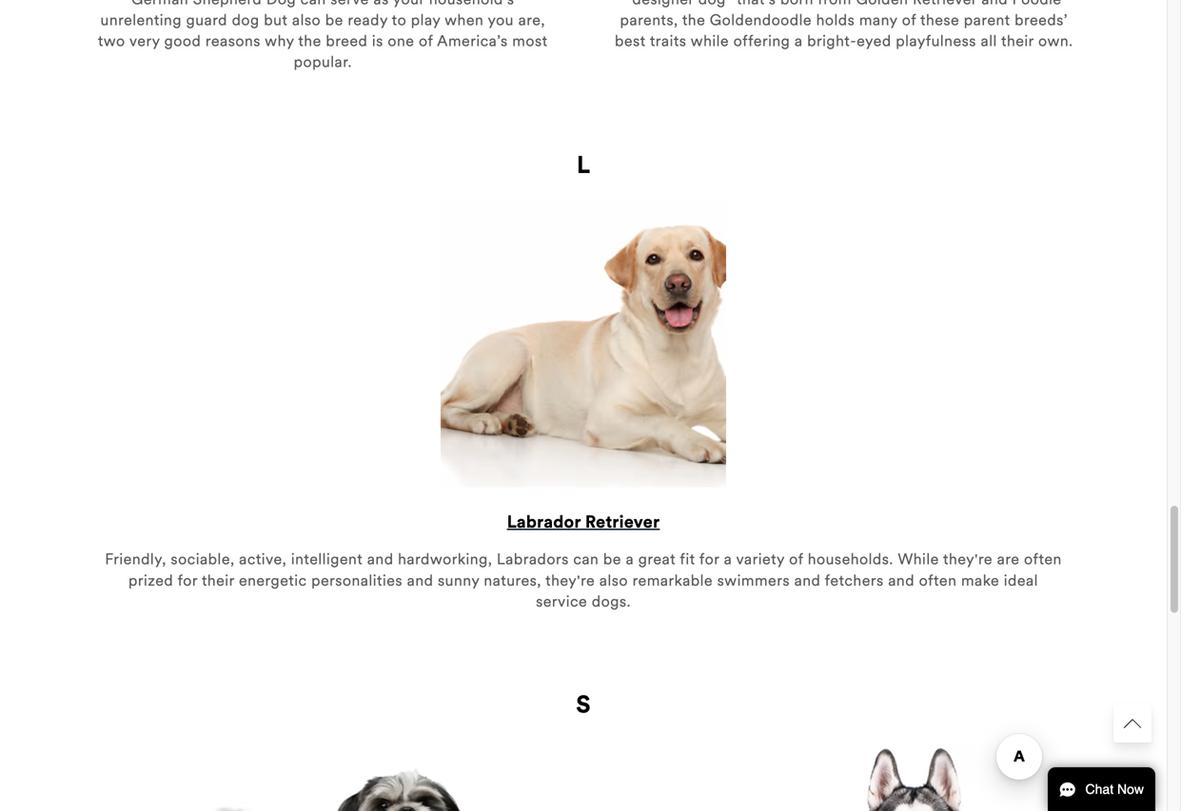Task type: describe. For each thing, give the bounding box(es) containing it.
1 horizontal spatial they're
[[943, 554, 993, 569]]

can
[[573, 554, 599, 569]]

sociable,
[[171, 554, 235, 569]]

fit
[[680, 554, 695, 569]]

fetchers
[[825, 575, 884, 590]]

their
[[202, 575, 235, 590]]

swimmers
[[717, 575, 790, 590]]

and down while
[[888, 575, 915, 590]]

active,
[[239, 554, 287, 569]]

make
[[961, 575, 1000, 590]]

1 horizontal spatial for
[[700, 554, 720, 569]]

1 horizontal spatial often
[[1024, 554, 1062, 569]]

l
[[577, 151, 590, 180]]

scroll to top image
[[1124, 716, 1141, 733]]

natures,
[[484, 575, 542, 590]]

of
[[789, 554, 804, 569]]

labrador retriever link
[[83, 202, 1084, 551]]

prized
[[129, 575, 173, 590]]

variety
[[736, 554, 785, 569]]

1 vertical spatial often
[[919, 575, 957, 590]]

remarkable
[[633, 575, 713, 590]]



Task type: vqa. For each thing, say whether or not it's contained in the screenshot.
the fetchers
yes



Task type: locate. For each thing, give the bounding box(es) containing it.
and
[[367, 554, 394, 569], [407, 575, 434, 590], [794, 575, 821, 590], [888, 575, 915, 590]]

they're up service
[[546, 575, 595, 590]]

retriever
[[585, 516, 660, 533]]

friendly, sociable, active, intelligent and hardworking, labradors can be a great fit for a variety of households. while they're are often prized for their energetic personalities and sunny natures, they're also remarkable swimmers and fetchers and often make ideal service dogs.
[[105, 554, 1062, 611]]

hardworking,
[[398, 554, 492, 569]]

1 vertical spatial they're
[[546, 575, 595, 590]]

0 vertical spatial often
[[1024, 554, 1062, 569]]

0 vertical spatial they're
[[943, 554, 993, 569]]

dogs.
[[592, 596, 631, 611]]

energetic
[[239, 575, 307, 590]]

labrador retriever
[[507, 516, 660, 533]]

personalities
[[311, 575, 403, 590]]

often up ideal
[[1024, 554, 1062, 569]]

sunny
[[438, 575, 480, 590]]

a right be
[[626, 554, 634, 569]]

a left variety
[[724, 554, 732, 569]]

households.
[[808, 554, 894, 569]]

0 horizontal spatial for
[[178, 575, 198, 590]]

and down of
[[794, 575, 821, 590]]

ideal
[[1004, 575, 1038, 590]]

for right fit
[[700, 554, 720, 569]]

styled arrow button link
[[1114, 705, 1152, 743]]

are
[[997, 554, 1020, 569]]

1 vertical spatial for
[[178, 575, 198, 590]]

often down while
[[919, 575, 957, 590]]

a
[[626, 554, 634, 569], [724, 554, 732, 569]]

service
[[536, 596, 588, 611]]

for down sociable, on the left
[[178, 575, 198, 590]]

also
[[599, 575, 628, 590]]

friendly,
[[105, 554, 166, 569]]

0 horizontal spatial often
[[919, 575, 957, 590]]

while
[[898, 554, 939, 569]]

s
[[576, 691, 591, 720]]

labradors
[[497, 554, 569, 569]]

1 horizontal spatial a
[[724, 554, 732, 569]]

0 horizontal spatial a
[[626, 554, 634, 569]]

0 vertical spatial for
[[700, 554, 720, 569]]

1 a from the left
[[626, 554, 634, 569]]

0 horizontal spatial they're
[[546, 575, 595, 590]]

for
[[700, 554, 720, 569], [178, 575, 198, 590]]

and up personalities
[[367, 554, 394, 569]]

and down hardworking,
[[407, 575, 434, 590]]

they're up make
[[943, 554, 993, 569]]

great
[[639, 554, 676, 569]]

intelligent
[[291, 554, 363, 569]]

often
[[1024, 554, 1062, 569], [919, 575, 957, 590]]

labrador
[[507, 516, 581, 533]]

they're
[[943, 554, 993, 569], [546, 575, 595, 590]]

2 a from the left
[[724, 554, 732, 569]]

be
[[603, 554, 622, 569]]



